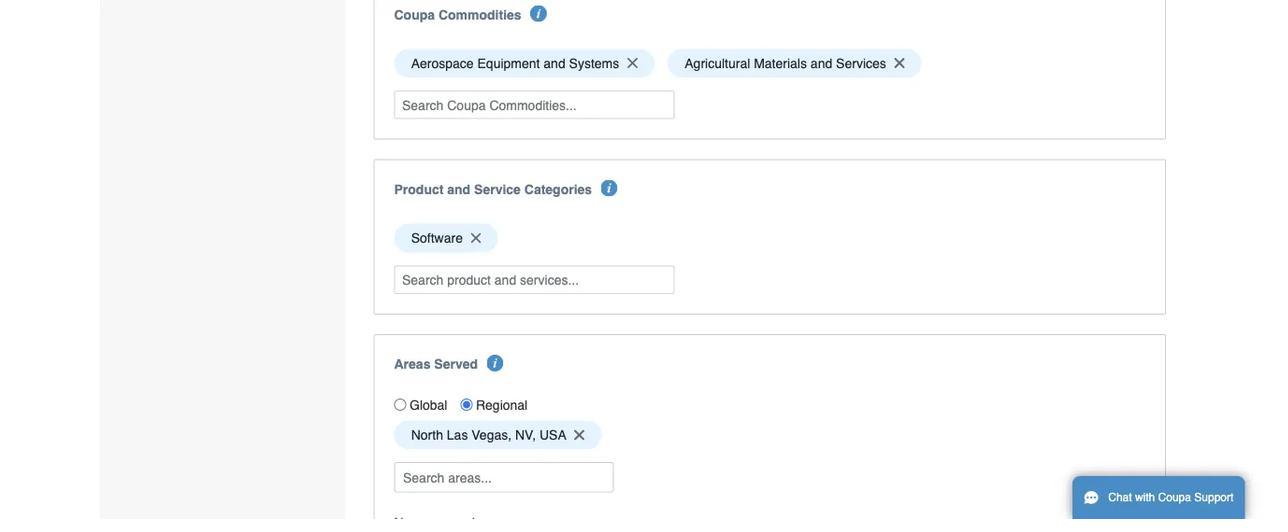 Task type: locate. For each thing, give the bounding box(es) containing it.
aerospace
[[411, 56, 474, 71]]

1 selected list box from the top
[[388, 44, 1152, 82]]

agricultural materials and services
[[685, 56, 886, 71]]

aerospace equipment and systems option
[[394, 49, 655, 78]]

selected list box containing software
[[388, 219, 1152, 257]]

selected list box containing aerospace equipment and systems
[[388, 44, 1152, 82]]

and left service
[[447, 182, 470, 197]]

selected list box
[[388, 44, 1152, 82], [388, 219, 1152, 257]]

1 vertical spatial coupa
[[1158, 492, 1191, 505]]

None radio
[[394, 399, 406, 411], [460, 399, 473, 411], [394, 399, 406, 411], [460, 399, 473, 411]]

north
[[411, 428, 443, 443]]

and
[[544, 56, 565, 71], [811, 56, 832, 71], [447, 182, 470, 197]]

served
[[434, 357, 478, 372]]

Search Coupa Commodities... field
[[394, 91, 675, 119]]

additional information image
[[601, 180, 618, 197], [487, 355, 503, 372]]

additional information image right served
[[487, 355, 503, 372]]

1 horizontal spatial and
[[544, 56, 565, 71]]

chat
[[1108, 492, 1132, 505]]

software option
[[394, 224, 498, 253]]

las
[[447, 428, 468, 443]]

Search product and services... field
[[394, 266, 675, 294]]

0 vertical spatial coupa
[[394, 7, 435, 22]]

global
[[410, 398, 447, 413]]

2 horizontal spatial and
[[811, 56, 832, 71]]

1 horizontal spatial coupa
[[1158, 492, 1191, 505]]

selected list box for product and service categories
[[388, 219, 1152, 257]]

additional information image
[[530, 5, 547, 22]]

and inside option
[[811, 56, 832, 71]]

coupa up aerospace
[[394, 7, 435, 22]]

nv,
[[515, 428, 536, 443]]

2 selected list box from the top
[[388, 219, 1152, 257]]

1 vertical spatial additional information image
[[487, 355, 503, 372]]

commodities
[[438, 7, 521, 22]]

and left systems
[[544, 56, 565, 71]]

1 horizontal spatial additional information image
[[601, 180, 618, 197]]

and left "services"
[[811, 56, 832, 71]]

1 vertical spatial selected list box
[[388, 219, 1152, 257]]

Search areas... text field
[[396, 464, 612, 492]]

agricultural materials and services option
[[668, 49, 922, 78]]

regional
[[476, 398, 528, 413]]

and inside option
[[544, 56, 565, 71]]

additional information image right categories
[[601, 180, 618, 197]]

agricultural
[[685, 56, 750, 71]]

coupa right with
[[1158, 492, 1191, 505]]

0 horizontal spatial additional information image
[[487, 355, 503, 372]]

0 vertical spatial additional information image
[[601, 180, 618, 197]]

coupa
[[394, 7, 435, 22], [1158, 492, 1191, 505]]

and for equipment
[[544, 56, 565, 71]]

0 vertical spatial selected list box
[[388, 44, 1152, 82]]



Task type: vqa. For each thing, say whether or not it's contained in the screenshot.
Coupa
yes



Task type: describe. For each thing, give the bounding box(es) containing it.
product
[[394, 182, 444, 197]]

and for materials
[[811, 56, 832, 71]]

coupa commodities
[[394, 7, 521, 22]]

product and service categories
[[394, 182, 592, 197]]

systems
[[569, 56, 619, 71]]

equipment
[[477, 56, 540, 71]]

materials
[[754, 56, 807, 71]]

services
[[836, 56, 886, 71]]

north las vegas, nv, usa
[[411, 428, 566, 443]]

usa
[[539, 428, 566, 443]]

additional information image for areas served
[[487, 355, 503, 372]]

chat with coupa support
[[1108, 492, 1234, 505]]

support
[[1194, 492, 1234, 505]]

areas served
[[394, 357, 478, 372]]

0 horizontal spatial and
[[447, 182, 470, 197]]

with
[[1135, 492, 1155, 505]]

service
[[474, 182, 521, 197]]

categories
[[524, 182, 592, 197]]

additional information image for product and service categories
[[601, 180, 618, 197]]

0 horizontal spatial coupa
[[394, 7, 435, 22]]

north las vegas, nv, usa option
[[394, 421, 602, 450]]

aerospace equipment and systems
[[411, 56, 619, 71]]

areas
[[394, 357, 431, 372]]

selected areas list box
[[388, 416, 1152, 455]]

vegas,
[[472, 428, 512, 443]]

chat with coupa support button
[[1072, 477, 1245, 520]]

coupa inside button
[[1158, 492, 1191, 505]]

selected list box for coupa commodities
[[388, 44, 1152, 82]]

software
[[411, 231, 463, 246]]



